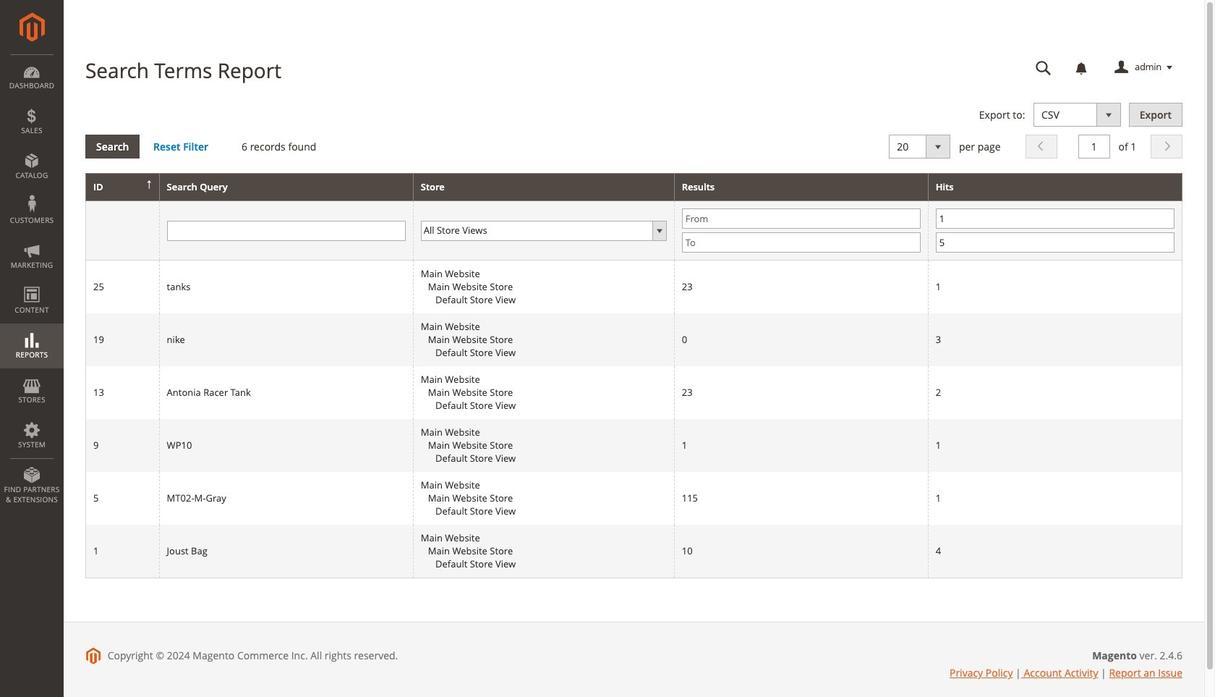 Task type: locate. For each thing, give the bounding box(es) containing it.
0 horizontal spatial from text field
[[682, 209, 921, 229]]

2 from text field from the left
[[936, 209, 1175, 229]]

1 to text field from the left
[[682, 233, 921, 253]]

From text field
[[682, 209, 921, 229], [936, 209, 1175, 229]]

None text field
[[167, 221, 406, 241]]

To text field
[[682, 233, 921, 253], [936, 233, 1175, 253]]

from text field for second to text field from the right
[[682, 209, 921, 229]]

2 to text field from the left
[[936, 233, 1175, 253]]

from text field for first to text field from right
[[936, 209, 1175, 229]]

1 horizontal spatial from text field
[[936, 209, 1175, 229]]

magento admin panel image
[[19, 12, 45, 42]]

0 horizontal spatial to text field
[[682, 233, 921, 253]]

menu bar
[[0, 54, 64, 512]]

1 from text field from the left
[[682, 209, 921, 229]]

None text field
[[1026, 55, 1063, 80], [1079, 134, 1111, 158], [1026, 55, 1063, 80], [1079, 134, 1111, 158]]

1 horizontal spatial to text field
[[936, 233, 1175, 253]]



Task type: vqa. For each thing, say whether or not it's contained in the screenshot.
To text field
yes



